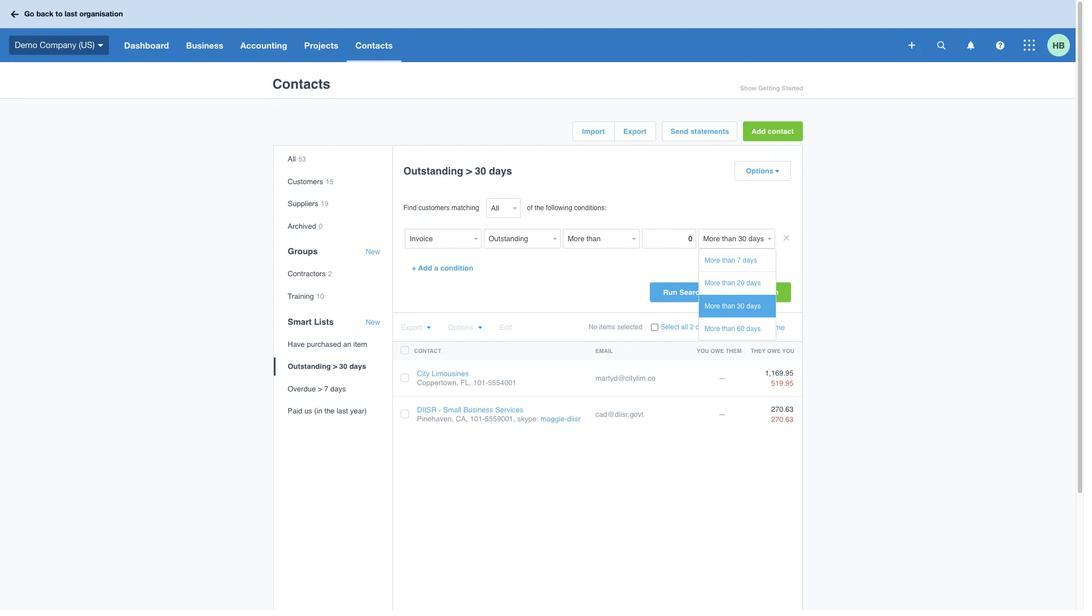 Task type: locate. For each thing, give the bounding box(es) containing it.
0 horizontal spatial el image
[[478, 326, 483, 330]]

0 horizontal spatial export
[[401, 323, 422, 332]]

1 horizontal spatial last
[[337, 407, 348, 415]]

add right +
[[418, 264, 432, 272]]

2 horizontal spatial svg image
[[967, 41, 975, 49]]

1 horizontal spatial contacts
[[356, 40, 393, 50]]

5559001,
[[485, 415, 516, 423]]

overdue > 7 days
[[288, 385, 346, 393]]

show getting started link
[[740, 82, 804, 95]]

0 horizontal spatial owe
[[711, 347, 724, 354]]

edit button
[[500, 323, 512, 332]]

demo company (us) button
[[0, 28, 116, 62]]

0 vertical spatial outstanding
[[404, 165, 464, 177]]

1 vertical spatial add
[[418, 264, 432, 272]]

7 up paid us (in the last year)
[[324, 385, 328, 393]]

0 vertical spatial 270.63
[[772, 405, 794, 413]]

last inside 'link'
[[65, 9, 77, 18]]

0 horizontal spatial contacts
[[273, 76, 331, 92]]

more up select all 2 customers
[[705, 302, 720, 310]]

services
[[496, 406, 524, 414]]

0 horizontal spatial customers
[[419, 204, 450, 212]]

0 horizontal spatial options
[[448, 323, 474, 332]]

days up 20
[[743, 256, 757, 264]]

2 vertical spatial >
[[318, 385, 322, 393]]

send statements
[[671, 127, 730, 136]]

new for groups
[[366, 248, 380, 256]]

1 vertical spatial business
[[464, 406, 494, 414]]

101- right fl,
[[474, 378, 488, 387]]

0 vertical spatial the
[[535, 204, 544, 212]]

than down save
[[722, 302, 736, 310]]

edit
[[500, 323, 512, 332]]

find
[[404, 204, 417, 212]]

101- inside city limousines coppertown, fl, 101-5554001
[[474, 378, 488, 387]]

0 vertical spatial el image
[[775, 169, 780, 173]]

— for 1,169.95
[[719, 374, 726, 382]]

1 horizontal spatial customers
[[696, 323, 727, 331]]

export inside export 'button'
[[624, 127, 647, 136]]

1 horizontal spatial outstanding
[[404, 165, 464, 177]]

more up more than 20 days
[[705, 256, 720, 264]]

run search button
[[650, 282, 718, 302]]

1 — from the top
[[719, 374, 726, 382]]

0 vertical spatial new
[[366, 248, 380, 256]]

—
[[719, 374, 726, 382], [719, 410, 726, 419]]

0 vertical spatial 101-
[[474, 378, 488, 387]]

0 vertical spatial new link
[[366, 248, 380, 256]]

0 horizontal spatial >
[[318, 385, 322, 393]]

you down select all 2 customers
[[697, 347, 709, 354]]

options button right el image
[[448, 323, 483, 332]]

new link for smart lists
[[366, 318, 380, 327]]

0 horizontal spatial outstanding > 30 days
[[288, 362, 366, 371]]

paid us (in the last year)
[[288, 407, 367, 415]]

1 vertical spatial 2
[[690, 323, 694, 331]]

contacts right projects popup button
[[356, 40, 393, 50]]

new link for groups
[[366, 248, 380, 256]]

+ add a condition button
[[404, 258, 482, 278]]

projects
[[304, 40, 339, 50]]

el image left edit
[[478, 326, 483, 330]]

4 more from the top
[[705, 325, 720, 333]]

60
[[737, 325, 745, 333]]

7 for >
[[324, 385, 328, 393]]

0 horizontal spatial export button
[[401, 323, 431, 332]]

1,169.95 519.95
[[765, 369, 794, 388]]

el image
[[775, 169, 780, 173], [478, 326, 483, 330]]

0 horizontal spatial 2
[[328, 270, 332, 278]]

item
[[354, 340, 367, 348]]

1 vertical spatial the
[[325, 407, 335, 415]]

— for 270.63
[[719, 410, 726, 419]]

more for more than 60 days
[[705, 325, 720, 333]]

you up 1,169.95
[[783, 347, 795, 354]]

contacts
[[356, 40, 393, 50], [273, 76, 331, 92]]

0 vertical spatial 2
[[328, 270, 332, 278]]

demo company (us)
[[15, 40, 95, 50]]

101- down diisr - small business services "link"
[[470, 415, 485, 423]]

1 vertical spatial options
[[448, 323, 474, 332]]

business
[[186, 40, 223, 50], [464, 406, 494, 414]]

1 vertical spatial 30
[[737, 302, 745, 310]]

None checkbox
[[651, 324, 659, 331]]

4 than from the top
[[722, 325, 736, 333]]

0 horizontal spatial last
[[65, 9, 77, 18]]

7 up 20
[[737, 256, 741, 264]]

1 vertical spatial contacts
[[273, 76, 331, 92]]

0 horizontal spatial search
[[680, 288, 704, 297]]

more left 20
[[705, 279, 720, 287]]

2 horizontal spatial >
[[466, 165, 472, 177]]

1 horizontal spatial export button
[[615, 122, 656, 141]]

go back to last organisation
[[24, 9, 123, 18]]

customers up you owe them
[[696, 323, 727, 331]]

svg image inside go back to last organisation 'link'
[[11, 10, 19, 18]]

2 — from the top
[[719, 410, 726, 419]]

1 horizontal spatial business
[[464, 406, 494, 414]]

1 new link from the top
[[366, 248, 380, 256]]

more
[[705, 256, 720, 264], [705, 279, 720, 287], [705, 302, 720, 310], [705, 325, 720, 333]]

name button
[[766, 323, 785, 332]]

export button right import button on the right of page
[[615, 122, 656, 141]]

2 vertical spatial 30
[[339, 362, 348, 371]]

search for save search
[[755, 288, 779, 297]]

diisr - small business services pinehaven, ca, 101-5559001, skype: maggie-diisr
[[417, 406, 581, 423]]

svg image
[[11, 10, 19, 18], [1024, 40, 1036, 51], [996, 41, 1005, 49], [909, 42, 916, 49]]

2 horizontal spatial 30
[[737, 302, 745, 310]]

1 horizontal spatial outstanding > 30 days
[[404, 165, 512, 177]]

el image for email
[[478, 326, 483, 330]]

archived
[[288, 222, 316, 230]]

1 vertical spatial export button
[[401, 323, 431, 332]]

2 inside contractors 2
[[328, 270, 332, 278]]

small
[[443, 406, 462, 414]]

options button for of the following conditions:
[[735, 162, 791, 180]]

1 horizontal spatial el image
[[775, 169, 780, 173]]

owe for you
[[711, 347, 724, 354]]

30 down save
[[737, 302, 745, 310]]

3 than from the top
[[722, 302, 736, 310]]

0 vertical spatial export button
[[615, 122, 656, 141]]

groups
[[288, 247, 318, 256]]

options button for email
[[448, 323, 483, 332]]

save
[[735, 288, 753, 297]]

dashboard link
[[116, 28, 178, 62]]

conditions:
[[574, 204, 607, 212]]

3 more from the top
[[705, 302, 720, 310]]

> down have purchased an item
[[333, 362, 337, 371]]

1 you from the left
[[697, 347, 709, 354]]

1 more from the top
[[705, 256, 720, 264]]

options down the add contact
[[746, 167, 774, 175]]

7 for than
[[737, 256, 741, 264]]

1 vertical spatial >
[[333, 362, 337, 371]]

1 owe from the left
[[711, 347, 724, 354]]

than for 20
[[722, 279, 736, 287]]

export
[[624, 127, 647, 136], [401, 323, 422, 332]]

days down save search
[[747, 302, 761, 310]]

1 horizontal spatial search
[[755, 288, 779, 297]]

customers right find
[[419, 204, 450, 212]]

search
[[680, 288, 704, 297], [755, 288, 779, 297]]

1 vertical spatial export
[[401, 323, 422, 332]]

outstanding > 30 days up matching
[[404, 165, 512, 177]]

outstanding up overdue > 7 days
[[288, 362, 331, 371]]

0 vertical spatial —
[[719, 374, 726, 382]]

0 horizontal spatial add
[[418, 264, 432, 272]]

0 horizontal spatial 7
[[324, 385, 328, 393]]

2 right all
[[690, 323, 694, 331]]

search right run
[[680, 288, 704, 297]]

270.63
[[772, 405, 794, 413], [772, 415, 794, 424]]

1 vertical spatial 270.63
[[772, 415, 794, 424]]

contacts down projects popup button
[[273, 76, 331, 92]]

new for smart lists
[[366, 318, 380, 326]]

banner containing hb
[[0, 0, 1076, 62]]

1 vertical spatial —
[[719, 410, 726, 419]]

1 horizontal spatial options button
[[735, 162, 791, 180]]

519.95
[[772, 379, 794, 388]]

0 vertical spatial outstanding > 30 days
[[404, 165, 512, 177]]

days right 60
[[747, 325, 761, 333]]

skype:
[[518, 415, 539, 423]]

15
[[326, 178, 333, 186]]

no items selected
[[589, 323, 643, 331]]

1 horizontal spatial owe
[[768, 347, 781, 354]]

smart
[[288, 317, 312, 326]]

more for more than 20 days
[[705, 279, 720, 287]]

2 than from the top
[[722, 279, 736, 287]]

options
[[746, 167, 774, 175], [448, 323, 474, 332]]

30 down "an"
[[339, 362, 348, 371]]

they
[[751, 347, 766, 354]]

0 vertical spatial business
[[186, 40, 223, 50]]

banner
[[0, 0, 1076, 62]]

2 more from the top
[[705, 279, 720, 287]]

svg image
[[937, 41, 946, 49], [967, 41, 975, 49], [98, 44, 103, 47]]

a
[[434, 264, 439, 272]]

days up paid us (in the last year)
[[330, 385, 346, 393]]

owe left them
[[711, 347, 724, 354]]

save search
[[735, 288, 779, 297]]

options button down the add contact
[[735, 162, 791, 180]]

search inside "button"
[[680, 288, 704, 297]]

101-
[[474, 378, 488, 387], [470, 415, 485, 423]]

training 10
[[288, 292, 324, 301]]

0 horizontal spatial you
[[697, 347, 709, 354]]

you
[[697, 347, 709, 354], [783, 347, 795, 354]]

suppliers
[[288, 200, 318, 208]]

options right el image
[[448, 323, 474, 332]]

0 horizontal spatial svg image
[[98, 44, 103, 47]]

1 vertical spatial last
[[337, 407, 348, 415]]

export left el image
[[401, 323, 422, 332]]

business inside business popup button
[[186, 40, 223, 50]]

1 vertical spatial 101-
[[470, 415, 485, 423]]

more up you owe them
[[705, 325, 720, 333]]

0 vertical spatial customers
[[419, 204, 450, 212]]

19
[[321, 200, 329, 208]]

0 horizontal spatial options button
[[448, 323, 483, 332]]

0 vertical spatial options
[[746, 167, 774, 175]]

the right of
[[535, 204, 544, 212]]

find customers matching
[[404, 204, 479, 212]]

2 owe from the left
[[768, 347, 781, 354]]

search inside button
[[755, 288, 779, 297]]

svg image inside demo company (us) popup button
[[98, 44, 103, 47]]

0 vertical spatial add
[[752, 127, 766, 136]]

search for run search
[[680, 288, 704, 297]]

last right to
[[65, 9, 77, 18]]

select
[[661, 323, 680, 331]]

0 horizontal spatial business
[[186, 40, 223, 50]]

2 new link from the top
[[366, 318, 380, 327]]

0 vertical spatial >
[[466, 165, 472, 177]]

owe for they
[[768, 347, 781, 354]]

2 new from the top
[[366, 318, 380, 326]]

than left 20
[[722, 279, 736, 287]]

diisr
[[417, 406, 437, 414]]

days up save search
[[747, 279, 761, 287]]

last
[[65, 9, 77, 18], [337, 407, 348, 415]]

1 vertical spatial 7
[[324, 385, 328, 393]]

1 horizontal spatial you
[[783, 347, 795, 354]]

the right (in
[[325, 407, 335, 415]]

+
[[412, 264, 416, 272]]

1 horizontal spatial 7
[[737, 256, 741, 264]]

overdue
[[288, 385, 316, 393]]

training
[[288, 292, 314, 301]]

export right import button on the right of page
[[624, 127, 647, 136]]

0 vertical spatial 30
[[475, 165, 486, 177]]

2 search from the left
[[755, 288, 779, 297]]

business button
[[178, 28, 232, 62]]

el image down contact in the right of the page
[[775, 169, 780, 173]]

None text field
[[563, 229, 630, 249], [642, 229, 696, 249], [699, 229, 765, 249], [563, 229, 630, 249], [642, 229, 696, 249], [699, 229, 765, 249]]

1 vertical spatial new
[[366, 318, 380, 326]]

coppertown,
[[417, 378, 459, 387]]

1 vertical spatial options button
[[448, 323, 483, 332]]

navigation
[[116, 28, 901, 62]]

1 than from the top
[[722, 256, 736, 264]]

go
[[24, 9, 34, 18]]

export for the bottom export 'button'
[[401, 323, 422, 332]]

0 horizontal spatial outstanding
[[288, 362, 331, 371]]

None text field
[[405, 229, 471, 249]]

2 right contractors
[[328, 270, 332, 278]]

1 horizontal spatial add
[[752, 127, 766, 136]]

than left 60
[[722, 325, 736, 333]]

0 horizontal spatial the
[[325, 407, 335, 415]]

0 vertical spatial options button
[[735, 162, 791, 180]]

0 horizontal spatial 30
[[339, 362, 348, 371]]

1 horizontal spatial the
[[535, 204, 544, 212]]

send statements button
[[662, 122, 737, 141]]

30 up matching
[[475, 165, 486, 177]]

outstanding up find customers matching
[[404, 165, 464, 177]]

getting
[[759, 85, 780, 92]]

1 search from the left
[[680, 288, 704, 297]]

1 new from the top
[[366, 248, 380, 256]]

>
[[466, 165, 472, 177], [333, 362, 337, 371], [318, 385, 322, 393]]

options button
[[735, 162, 791, 180], [448, 323, 483, 332]]

search right save
[[755, 288, 779, 297]]

> right overdue
[[318, 385, 322, 393]]

all
[[682, 323, 688, 331]]

1 horizontal spatial export
[[624, 127, 647, 136]]

fl,
[[461, 378, 471, 387]]

0 vertical spatial export
[[624, 127, 647, 136]]

us
[[305, 407, 312, 415]]

owe right "they"
[[768, 347, 781, 354]]

export button up contact on the bottom of the page
[[401, 323, 431, 332]]

0 vertical spatial contacts
[[356, 40, 393, 50]]

contacts button
[[347, 28, 401, 62]]

more for more than 7 days
[[705, 256, 720, 264]]

show getting started
[[740, 85, 804, 92]]

add left contact in the right of the page
[[752, 127, 766, 136]]

than for 60
[[722, 325, 736, 333]]

0 vertical spatial last
[[65, 9, 77, 18]]

than up more than 20 days
[[722, 256, 736, 264]]

outstanding > 30 days down have purchased an item
[[288, 362, 366, 371]]

> up matching
[[466, 165, 472, 177]]

1 horizontal spatial options
[[746, 167, 774, 175]]

1 vertical spatial new link
[[366, 318, 380, 327]]

last left year) on the left of page
[[337, 407, 348, 415]]

owe
[[711, 347, 724, 354], [768, 347, 781, 354]]

all 53
[[288, 155, 306, 163]]

1 vertical spatial el image
[[478, 326, 483, 330]]

0 vertical spatial 7
[[737, 256, 741, 264]]

back
[[36, 9, 54, 18]]



Task type: describe. For each thing, give the bounding box(es) containing it.
following
[[546, 204, 573, 212]]

business inside diisr - small business services pinehaven, ca, 101-5559001, skype: maggie-diisr
[[464, 406, 494, 414]]

5554001
[[488, 378, 517, 387]]

matching
[[452, 204, 479, 212]]

1,169.95
[[765, 369, 794, 377]]

go back to last organisation link
[[7, 4, 130, 24]]

options for of the following conditions:
[[746, 167, 774, 175]]

export for the right export 'button'
[[624, 127, 647, 136]]

days up all text box
[[489, 165, 512, 177]]

demo
[[15, 40, 37, 50]]

53
[[299, 155, 306, 163]]

year)
[[350, 407, 367, 415]]

(in
[[314, 407, 323, 415]]

contact
[[768, 127, 794, 136]]

All text field
[[486, 198, 510, 218]]

by
[[757, 324, 764, 331]]

have purchased an item
[[288, 340, 367, 348]]

add contact button
[[743, 121, 803, 141]]

contact
[[414, 347, 442, 354]]

sort by name
[[744, 323, 785, 332]]

2 you from the left
[[783, 347, 795, 354]]

than for 7
[[722, 256, 736, 264]]

run search
[[663, 288, 704, 297]]

contacts inside popup button
[[356, 40, 393, 50]]

navigation containing dashboard
[[116, 28, 901, 62]]

dashboard
[[124, 40, 169, 50]]

1 vertical spatial customers
[[696, 323, 727, 331]]

270.63 270.63
[[772, 405, 794, 424]]

company
[[40, 40, 76, 50]]

started
[[782, 85, 804, 92]]

1 horizontal spatial 30
[[475, 165, 486, 177]]

30 for more than 7 days
[[737, 302, 745, 310]]

maggie-diisr link
[[541, 415, 581, 423]]

city
[[417, 369, 430, 378]]

hb
[[1053, 40, 1065, 50]]

statements
[[691, 127, 730, 136]]

purchased
[[307, 340, 341, 348]]

an
[[343, 340, 352, 348]]

them
[[726, 347, 742, 354]]

0
[[319, 222, 323, 230]]

10
[[317, 293, 324, 301]]

options for email
[[448, 323, 474, 332]]

martyd@citylim.co
[[596, 374, 656, 382]]

city limousines link
[[417, 369, 469, 378]]

email
[[596, 347, 613, 354]]

pinehaven,
[[417, 415, 454, 423]]

smart lists
[[288, 317, 334, 326]]

suppliers 19
[[288, 200, 329, 208]]

customers 15
[[288, 177, 333, 186]]

import button
[[573, 122, 614, 141]]

show
[[740, 85, 757, 92]]

more than 7 days
[[705, 256, 757, 264]]

days down item at the bottom left of the page
[[350, 362, 366, 371]]

add inside 'button'
[[418, 264, 432, 272]]

101- inside diisr - small business services pinehaven, ca, 101-5559001, skype: maggie-diisr
[[470, 415, 485, 423]]

more than 30 days
[[705, 302, 761, 310]]

sort
[[744, 324, 756, 331]]

send
[[671, 127, 689, 136]]

add inside button
[[752, 127, 766, 136]]

1 horizontal spatial 2
[[690, 323, 694, 331]]

el image
[[427, 326, 431, 330]]

more for more than 30 days
[[705, 302, 720, 310]]

contractors
[[288, 270, 326, 278]]

accounting button
[[232, 28, 296, 62]]

paid
[[288, 407, 303, 415]]

you owe them
[[697, 347, 742, 354]]

ca,
[[456, 415, 468, 423]]

+ add a condition
[[412, 264, 474, 272]]

1 270.63 from the top
[[772, 405, 794, 413]]

limousines
[[432, 369, 469, 378]]

of the following conditions:
[[527, 204, 607, 212]]

run
[[663, 288, 678, 297]]

(us)
[[79, 40, 95, 50]]

more than 60 days
[[705, 325, 761, 333]]

diisr
[[567, 415, 581, 423]]

1 horizontal spatial >
[[333, 362, 337, 371]]

select all 2 customers
[[661, 323, 727, 331]]

to
[[56, 9, 63, 18]]

lists
[[314, 317, 334, 326]]

el image for of the following conditions:
[[775, 169, 780, 173]]

they owe you
[[751, 347, 795, 354]]

city limousines coppertown, fl, 101-5554001
[[417, 369, 517, 387]]

Outstanding text field
[[484, 229, 551, 249]]

1 horizontal spatial svg image
[[937, 41, 946, 49]]

maggie-
[[541, 415, 567, 423]]

selected
[[618, 323, 643, 331]]

contractors 2
[[288, 270, 332, 278]]

cad@diisr.govt
[[596, 410, 644, 419]]

import
[[582, 127, 605, 136]]

more than 20 days
[[705, 279, 761, 287]]

1 vertical spatial outstanding > 30 days
[[288, 362, 366, 371]]

2 270.63 from the top
[[772, 415, 794, 424]]

1 vertical spatial outstanding
[[288, 362, 331, 371]]

all
[[288, 155, 296, 163]]

-
[[439, 406, 441, 414]]

30 for smart lists
[[339, 362, 348, 371]]

than for 30
[[722, 302, 736, 310]]

20
[[737, 279, 745, 287]]

archived 0
[[288, 222, 323, 230]]



Task type: vqa. For each thing, say whether or not it's contained in the screenshot.
second (0) from the right
no



